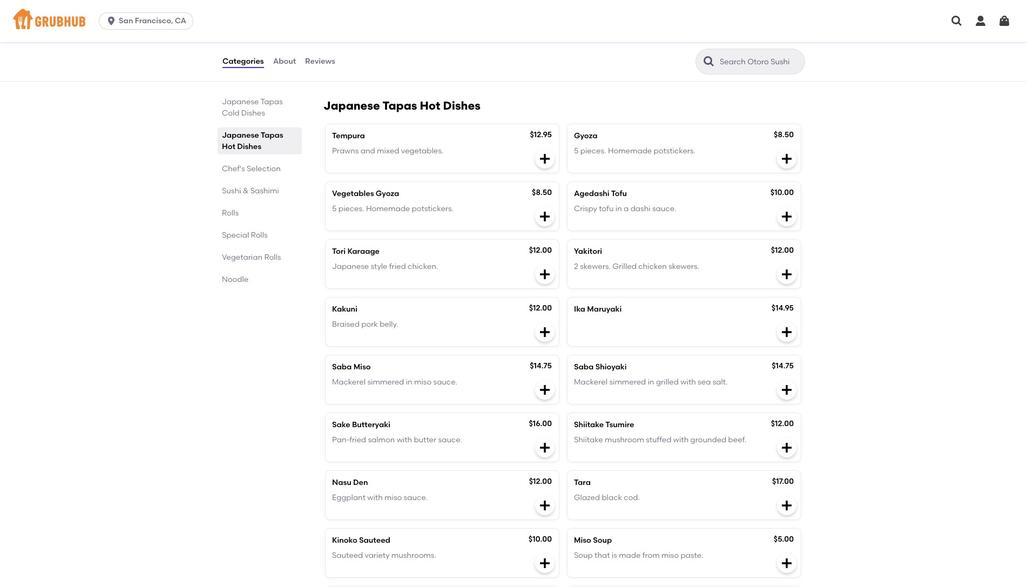 Task type: vqa. For each thing, say whether or not it's contained in the screenshot.


Task type: describe. For each thing, give the bounding box(es) containing it.
mackerel for miso
[[332, 378, 366, 387]]

prawns and mixed vegetables.
[[332, 146, 444, 156]]

homemade for gyoza
[[608, 146, 652, 156]]

pan-fried salmon with butter sauce.
[[332, 435, 462, 445]]

salmon
[[368, 435, 395, 445]]

tempura
[[332, 131, 365, 140]]

with down 'den'
[[367, 493, 383, 502]]

simmered for miso
[[368, 378, 404, 387]]

$8.50 for gyoza
[[774, 130, 794, 139]]

$12.00 for braised pork belly.
[[529, 304, 552, 313]]

sushi
[[222, 186, 241, 196]]

shioyaki
[[596, 362, 627, 372]]

vegetarian
[[222, 253, 263, 262]]

mushrooms.
[[392, 551, 436, 560]]

2 vertical spatial miso
[[662, 551, 679, 560]]

svg image inside san francisco, ca button
[[106, 16, 117, 26]]

dishes inside japanese tapas cold dishes
[[241, 109, 265, 118]]

chef's selection
[[222, 164, 281, 173]]

$8.50 for vegetables gyoza
[[532, 188, 552, 197]]

shiitake for shiitake mushroom stuffed with grounded beef.
[[574, 435, 603, 445]]

saba shioyaki
[[574, 362, 627, 372]]

search icon image
[[703, 55, 716, 68]]

soup that is made from miso paste.
[[574, 551, 704, 560]]

reviews button
[[305, 42, 336, 81]]

svg image for 5 pieces. homemade potstickers.
[[781, 152, 793, 165]]

served
[[332, 50, 357, 60]]

chicken
[[639, 262, 667, 271]]

1 horizontal spatial soup
[[593, 536, 612, 545]]

reviews
[[305, 57, 335, 66]]

$10.00 for sauteed variety mushrooms.
[[529, 535, 552, 544]]

vegetables.
[[401, 146, 444, 156]]

paste.
[[681, 551, 704, 560]]

ika maruyaki
[[574, 305, 622, 314]]

japanese inside japanese tapas hot dishes
[[222, 131, 259, 140]]

japanese down tori karaage at the left top of page
[[332, 262, 369, 271]]

salt.
[[713, 378, 728, 387]]

with down hamachi carpaccio
[[359, 50, 375, 60]]

maruyaki
[[587, 305, 622, 314]]

&
[[243, 186, 249, 196]]

svg image for braised pork belly.
[[539, 326, 551, 339]]

miso soup
[[574, 536, 612, 545]]

1 vertical spatial japanese tapas hot dishes
[[222, 131, 283, 151]]

special rolls
[[222, 231, 268, 240]]

svg image for mackerel simmered in grilled with sea salt.
[[781, 383, 793, 396]]

sashimi
[[250, 186, 279, 196]]

simmered for shioyaki
[[609, 378, 646, 387]]

braised pork belly.
[[332, 320, 398, 329]]

0 horizontal spatial fried
[[350, 435, 366, 445]]

$14.95
[[772, 304, 794, 313]]

$12.00 for eggplant with miso sauce.
[[529, 477, 552, 486]]

style
[[371, 262, 388, 271]]

nasu den
[[332, 478, 368, 487]]

ika
[[574, 305, 585, 314]]

2 skewers. from the left
[[669, 262, 700, 271]]

in for grilled
[[648, 378, 654, 387]]

tofu
[[611, 189, 627, 198]]

tapas up the mixed
[[383, 99, 417, 112]]

mixed
[[377, 146, 399, 156]]

about button
[[273, 42, 297, 81]]

ca
[[175, 16, 186, 25]]

pieces. for gyoza
[[581, 146, 606, 156]]

sauteed variety mushrooms.
[[332, 551, 436, 560]]

$12.00 for japanese style fried chicken.
[[529, 246, 552, 255]]

japanese tapas cold dishes
[[222, 97, 283, 118]]

tori karaage
[[332, 247, 380, 256]]

tofu
[[599, 204, 614, 213]]

with right stuffed on the bottom right
[[673, 435, 689, 445]]

$10.00 for crispy tofu in a dashi sauce.
[[771, 188, 794, 197]]

variety
[[365, 551, 390, 560]]

$5.00
[[774, 535, 794, 544]]

yakitori
[[574, 247, 602, 256]]

vegetarian rolls
[[222, 253, 281, 262]]

svg image for glazed black cod.
[[781, 499, 793, 512]]

tori
[[332, 247, 346, 256]]

butteryaki
[[352, 420, 390, 429]]

sushi & sashimi
[[222, 186, 279, 196]]

vegetables
[[332, 189, 374, 198]]

eggplant
[[332, 493, 366, 502]]

0 vertical spatial fried
[[389, 262, 406, 271]]

mushroom
[[605, 435, 644, 445]]

crispy tofu in a dashi sauce.
[[574, 204, 677, 213]]

about
[[273, 57, 296, 66]]

agedashi tofu
[[574, 189, 627, 198]]

dashi
[[631, 204, 651, 213]]

that
[[595, 551, 610, 560]]

tsumire
[[606, 420, 634, 429]]

$16.00
[[529, 419, 552, 428]]

svg image for soup that is made from miso paste.
[[781, 557, 793, 570]]

hot inside japanese tapas hot dishes
[[222, 142, 235, 151]]

saba for saba miso
[[332, 362, 352, 372]]

$20.00
[[527, 34, 552, 43]]

tapas inside japanese tapas cold dishes
[[261, 97, 283, 106]]

1 vertical spatial miso
[[574, 536, 591, 545]]

0 horizontal spatial miso
[[385, 493, 402, 502]]

noodle
[[222, 275, 249, 284]]

sake
[[332, 420, 350, 429]]

beef.
[[728, 435, 747, 445]]

1 vertical spatial soup
[[574, 551, 593, 560]]

tapas inside japanese tapas hot dishes
[[261, 131, 283, 140]]

japanese style fried chicken.
[[332, 262, 438, 271]]

1 skewers. from the left
[[580, 262, 611, 271]]

0 horizontal spatial gyoza
[[376, 189, 399, 198]]

dishes inside japanese tapas hot dishes
[[237, 142, 261, 151]]

served with truffle oil.
[[332, 50, 410, 60]]

grilled
[[656, 378, 679, 387]]

svg image for mackerel simmered in miso sauce.
[[539, 383, 551, 396]]

hamachi
[[332, 35, 366, 44]]

sea
[[698, 378, 711, 387]]

prawns
[[332, 146, 359, 156]]

$17.00
[[772, 477, 794, 486]]

a
[[624, 204, 629, 213]]

crispy
[[574, 204, 597, 213]]

svg image for 5 pieces. homemade potstickers.
[[539, 210, 551, 223]]



Task type: locate. For each thing, give the bounding box(es) containing it.
$10.00
[[771, 188, 794, 197], [529, 535, 552, 544]]

rolls for special
[[251, 231, 268, 240]]

0 vertical spatial 5 pieces. homemade potstickers.
[[574, 146, 696, 156]]

sauteed up variety
[[359, 536, 390, 545]]

japanese
[[222, 97, 259, 106], [324, 99, 380, 112], [222, 131, 259, 140], [332, 262, 369, 271]]

0 vertical spatial $10.00
[[771, 188, 794, 197]]

japanese tapas hot dishes up the mixed
[[324, 99, 481, 112]]

1 vertical spatial 5
[[332, 204, 337, 213]]

1 horizontal spatial fried
[[389, 262, 406, 271]]

in for miso
[[406, 378, 412, 387]]

$14.75
[[530, 361, 552, 371], [772, 361, 794, 371]]

$12.95
[[530, 130, 552, 139]]

gyoza right 'vegetables'
[[376, 189, 399, 198]]

pieces. for vegetables gyoza
[[339, 204, 364, 213]]

francisco,
[[135, 16, 173, 25]]

0 horizontal spatial homemade
[[366, 204, 410, 213]]

saba down braised at the left
[[332, 362, 352, 372]]

categories button
[[222, 42, 264, 81]]

svg image for japanese style fried chicken.
[[539, 268, 551, 281]]

japanese down cold
[[222, 131, 259, 140]]

homemade for vegetables gyoza
[[366, 204, 410, 213]]

agedashi
[[574, 189, 610, 198]]

mackerel simmered in miso sauce.
[[332, 378, 458, 387]]

1 horizontal spatial miso
[[414, 378, 432, 387]]

0 horizontal spatial mackerel
[[332, 378, 366, 387]]

hamachi carpaccio
[[332, 35, 408, 44]]

san francisco, ca
[[119, 16, 186, 25]]

2 horizontal spatial in
[[648, 378, 654, 387]]

tapas down about button
[[261, 97, 283, 106]]

sake butteryaki
[[332, 420, 390, 429]]

simmered down shioyaki
[[609, 378, 646, 387]]

chicken.
[[408, 262, 438, 271]]

stuffed
[[646, 435, 672, 445]]

shiitake for shiitake tsumire
[[574, 420, 604, 429]]

eggplant with miso sauce.
[[332, 493, 428, 502]]

1 saba from the left
[[332, 362, 352, 372]]

fried right 'style'
[[389, 262, 406, 271]]

sauteed down kinoko
[[332, 551, 363, 560]]

1 simmered from the left
[[368, 378, 404, 387]]

0 vertical spatial miso
[[414, 378, 432, 387]]

1 vertical spatial sauteed
[[332, 551, 363, 560]]

Search Otoro Sushi search field
[[719, 57, 802, 67]]

hot up chef's
[[222, 142, 235, 151]]

1 vertical spatial $8.50
[[532, 188, 552, 197]]

shiitake
[[574, 420, 604, 429], [574, 435, 603, 445]]

1 vertical spatial rolls
[[251, 231, 268, 240]]

5 down 'vegetables'
[[332, 204, 337, 213]]

0 vertical spatial homemade
[[608, 146, 652, 156]]

with
[[359, 50, 375, 60], [681, 378, 696, 387], [397, 435, 412, 445], [673, 435, 689, 445], [367, 493, 383, 502]]

0 horizontal spatial japanese tapas hot dishes
[[222, 131, 283, 151]]

shiitake left tsumire
[[574, 420, 604, 429]]

gyoza right the $12.95
[[574, 131, 598, 140]]

0 horizontal spatial skewers.
[[580, 262, 611, 271]]

karaage
[[348, 247, 380, 256]]

1 vertical spatial homemade
[[366, 204, 410, 213]]

chef's
[[222, 164, 245, 173]]

rolls
[[222, 208, 239, 218], [251, 231, 268, 240], [264, 253, 281, 262]]

2 vertical spatial rolls
[[264, 253, 281, 262]]

simmered down saba miso
[[368, 378, 404, 387]]

japanese inside japanese tapas cold dishes
[[222, 97, 259, 106]]

1 vertical spatial shiitake
[[574, 435, 603, 445]]

is
[[612, 551, 617, 560]]

with left sea on the right
[[681, 378, 696, 387]]

0 vertical spatial hot
[[420, 99, 441, 112]]

0 vertical spatial 5
[[574, 146, 579, 156]]

5 for gyoza
[[574, 146, 579, 156]]

svg image for crispy tofu in a dashi sauce.
[[781, 210, 793, 223]]

1 horizontal spatial potstickers.
[[654, 146, 696, 156]]

0 horizontal spatial hot
[[222, 142, 235, 151]]

0 vertical spatial $8.50
[[774, 130, 794, 139]]

pieces.
[[581, 146, 606, 156], [339, 204, 364, 213]]

$12.00
[[529, 246, 552, 255], [771, 246, 794, 255], [529, 304, 552, 313], [771, 419, 794, 428], [529, 477, 552, 486]]

1 horizontal spatial skewers.
[[669, 262, 700, 271]]

1 horizontal spatial saba
[[574, 362, 594, 372]]

pork
[[361, 320, 378, 329]]

1 horizontal spatial simmered
[[609, 378, 646, 387]]

pieces. up agedashi
[[581, 146, 606, 156]]

glazed black cod.
[[574, 493, 640, 502]]

1 horizontal spatial in
[[616, 204, 622, 213]]

homemade up 'tofu'
[[608, 146, 652, 156]]

2 mackerel from the left
[[574, 378, 608, 387]]

rolls down sushi
[[222, 208, 239, 218]]

1 vertical spatial miso
[[385, 493, 402, 502]]

0 horizontal spatial saba
[[332, 362, 352, 372]]

rolls right vegetarian at the left top
[[264, 253, 281, 262]]

0 horizontal spatial miso
[[354, 362, 371, 372]]

svg image
[[951, 15, 964, 28], [974, 15, 987, 28], [998, 15, 1011, 28], [539, 210, 551, 223], [781, 210, 793, 223], [781, 268, 793, 281], [539, 383, 551, 396], [539, 441, 551, 454], [781, 441, 793, 454], [539, 557, 551, 570], [781, 557, 793, 570]]

1 horizontal spatial miso
[[574, 536, 591, 545]]

0 vertical spatial pieces.
[[581, 146, 606, 156]]

5 pieces. homemade potstickers. up 'tofu'
[[574, 146, 696, 156]]

2 horizontal spatial miso
[[662, 551, 679, 560]]

svg image for 2 skewers. grilled chicken skewers.
[[781, 268, 793, 281]]

0 horizontal spatial 5
[[332, 204, 337, 213]]

cod.
[[624, 493, 640, 502]]

$12.00 for 2 skewers. grilled chicken skewers.
[[771, 246, 794, 255]]

skewers. down the yakitori
[[580, 262, 611, 271]]

den
[[353, 478, 368, 487]]

1 $14.75 from the left
[[530, 361, 552, 371]]

0 vertical spatial sauteed
[[359, 536, 390, 545]]

potstickers.
[[654, 146, 696, 156], [412, 204, 454, 213]]

rolls up vegetarian rolls
[[251, 231, 268, 240]]

braised
[[332, 320, 360, 329]]

soup down miso soup
[[574, 551, 593, 560]]

2 $14.75 from the left
[[772, 361, 794, 371]]

carpaccio
[[368, 35, 408, 44]]

0 horizontal spatial $14.75
[[530, 361, 552, 371]]

kakuni
[[332, 305, 357, 314]]

5 pieces. homemade potstickers. down the vegetables gyoza
[[332, 204, 454, 213]]

shiitake down shiitake tsumire on the right bottom of page
[[574, 435, 603, 445]]

mackerel down saba miso
[[332, 378, 366, 387]]

0 horizontal spatial pieces.
[[339, 204, 364, 213]]

0 vertical spatial potstickers.
[[654, 146, 696, 156]]

0 horizontal spatial simmered
[[368, 378, 404, 387]]

1 horizontal spatial $10.00
[[771, 188, 794, 197]]

1 horizontal spatial japanese tapas hot dishes
[[324, 99, 481, 112]]

1 vertical spatial gyoza
[[376, 189, 399, 198]]

1 mackerel from the left
[[332, 378, 366, 387]]

in
[[616, 204, 622, 213], [406, 378, 412, 387], [648, 378, 654, 387]]

svg image for pan-fried salmon with butter sauce.
[[539, 441, 551, 454]]

1 shiitake from the top
[[574, 420, 604, 429]]

0 vertical spatial soup
[[593, 536, 612, 545]]

saba miso
[[332, 362, 371, 372]]

1 vertical spatial fried
[[350, 435, 366, 445]]

grounded
[[691, 435, 727, 445]]

special
[[222, 231, 249, 240]]

saba for saba shioyaki
[[574, 362, 594, 372]]

svg image for prawns and mixed vegetables.
[[539, 152, 551, 165]]

homemade
[[608, 146, 652, 156], [366, 204, 410, 213]]

japanese up cold
[[222, 97, 259, 106]]

shiitake tsumire
[[574, 420, 634, 429]]

tapas
[[261, 97, 283, 106], [383, 99, 417, 112], [261, 131, 283, 140]]

selection
[[247, 164, 281, 173]]

5 pieces. homemade potstickers. for gyoza
[[574, 146, 696, 156]]

mackerel down saba shioyaki
[[574, 378, 608, 387]]

5 up agedashi
[[574, 146, 579, 156]]

1 horizontal spatial $14.75
[[772, 361, 794, 371]]

miso
[[354, 362, 371, 372], [574, 536, 591, 545]]

miso up mackerel simmered in miso sauce.
[[354, 362, 371, 372]]

svg image for shiitake mushroom stuffed with grounded beef.
[[781, 441, 793, 454]]

san
[[119, 16, 133, 25]]

2 skewers. grilled chicken skewers.
[[574, 262, 700, 271]]

1 horizontal spatial hot
[[420, 99, 441, 112]]

$14.75 for mackerel simmered in grilled with sea salt.
[[772, 361, 794, 371]]

5 pieces. homemade potstickers. for vegetables gyoza
[[332, 204, 454, 213]]

2 shiitake from the top
[[574, 435, 603, 445]]

5 pieces. homemade potstickers.
[[574, 146, 696, 156], [332, 204, 454, 213]]

from
[[643, 551, 660, 560]]

skewers. right chicken
[[669, 262, 700, 271]]

oil.
[[400, 50, 410, 60]]

miso down the glazed
[[574, 536, 591, 545]]

japanese tapas hot dishes up chef's selection
[[222, 131, 283, 151]]

saba left shioyaki
[[574, 362, 594, 372]]

0 horizontal spatial in
[[406, 378, 412, 387]]

svg image
[[106, 16, 117, 26], [539, 152, 551, 165], [781, 152, 793, 165], [539, 268, 551, 281], [539, 326, 551, 339], [781, 326, 793, 339], [781, 383, 793, 396], [539, 499, 551, 512], [781, 499, 793, 512]]

rolls for vegetarian
[[264, 253, 281, 262]]

homemade down the vegetables gyoza
[[366, 204, 410, 213]]

0 vertical spatial rolls
[[222, 208, 239, 218]]

1 vertical spatial 5 pieces. homemade potstickers.
[[332, 204, 454, 213]]

0 horizontal spatial $8.50
[[532, 188, 552, 197]]

mackerel simmered in grilled with sea salt.
[[574, 378, 728, 387]]

1 vertical spatial pieces.
[[339, 204, 364, 213]]

tapas down japanese tapas cold dishes
[[261, 131, 283, 140]]

0 horizontal spatial soup
[[574, 551, 593, 560]]

shiitake mushroom stuffed with grounded beef.
[[574, 435, 747, 445]]

svg image for eggplant with miso sauce.
[[539, 499, 551, 512]]

potstickers. for gyoza
[[654, 146, 696, 156]]

0 horizontal spatial 5 pieces. homemade potstickers.
[[332, 204, 454, 213]]

1 horizontal spatial $8.50
[[774, 130, 794, 139]]

0 vertical spatial japanese tapas hot dishes
[[324, 99, 481, 112]]

truffle
[[376, 50, 398, 60]]

black
[[602, 493, 622, 502]]

glazed
[[574, 493, 600, 502]]

2 saba from the left
[[574, 362, 594, 372]]

1 horizontal spatial homemade
[[608, 146, 652, 156]]

simmered
[[368, 378, 404, 387], [609, 378, 646, 387]]

dishes
[[443, 99, 481, 112], [241, 109, 265, 118], [237, 142, 261, 151]]

0 vertical spatial shiitake
[[574, 420, 604, 429]]

kinoko sauteed
[[332, 536, 390, 545]]

1 vertical spatial $10.00
[[529, 535, 552, 544]]

5
[[574, 146, 579, 156], [332, 204, 337, 213]]

1 vertical spatial hot
[[222, 142, 235, 151]]

$12.00 for shiitake mushroom stuffed with grounded beef.
[[771, 419, 794, 428]]

1 vertical spatial potstickers.
[[412, 204, 454, 213]]

main navigation navigation
[[0, 0, 1027, 42]]

tara
[[574, 478, 591, 487]]

0 horizontal spatial $10.00
[[529, 535, 552, 544]]

pieces. down 'vegetables'
[[339, 204, 364, 213]]

0 vertical spatial gyoza
[[574, 131, 598, 140]]

miso
[[414, 378, 432, 387], [385, 493, 402, 502], [662, 551, 679, 560]]

japanese up tempura
[[324, 99, 380, 112]]

japanese tapas hot dishes
[[324, 99, 481, 112], [222, 131, 283, 151]]

categories
[[223, 57, 264, 66]]

kinoko
[[332, 536, 357, 545]]

cold
[[222, 109, 240, 118]]

belly.
[[380, 320, 398, 329]]

$14.75 for mackerel simmered in miso sauce.
[[530, 361, 552, 371]]

nasu
[[332, 478, 351, 487]]

1 horizontal spatial pieces.
[[581, 146, 606, 156]]

svg image for sauteed variety mushrooms.
[[539, 557, 551, 570]]

2 simmered from the left
[[609, 378, 646, 387]]

hot up vegetables. in the top left of the page
[[420, 99, 441, 112]]

1 horizontal spatial mackerel
[[574, 378, 608, 387]]

mackerel
[[332, 378, 366, 387], [574, 378, 608, 387]]

soup
[[593, 536, 612, 545], [574, 551, 593, 560]]

5 for vegetables gyoza
[[332, 204, 337, 213]]

mackerel for shioyaki
[[574, 378, 608, 387]]

1 horizontal spatial 5 pieces. homemade potstickers.
[[574, 146, 696, 156]]

1 horizontal spatial 5
[[574, 146, 579, 156]]

in for a
[[616, 204, 622, 213]]

1 horizontal spatial gyoza
[[574, 131, 598, 140]]

0 vertical spatial miso
[[354, 362, 371, 372]]

potstickers. for vegetables gyoza
[[412, 204, 454, 213]]

gyoza
[[574, 131, 598, 140], [376, 189, 399, 198]]

fried down sake butteryaki
[[350, 435, 366, 445]]

butter
[[414, 435, 437, 445]]

2
[[574, 262, 578, 271]]

0 horizontal spatial potstickers.
[[412, 204, 454, 213]]

with left butter
[[397, 435, 412, 445]]

soup up that
[[593, 536, 612, 545]]



